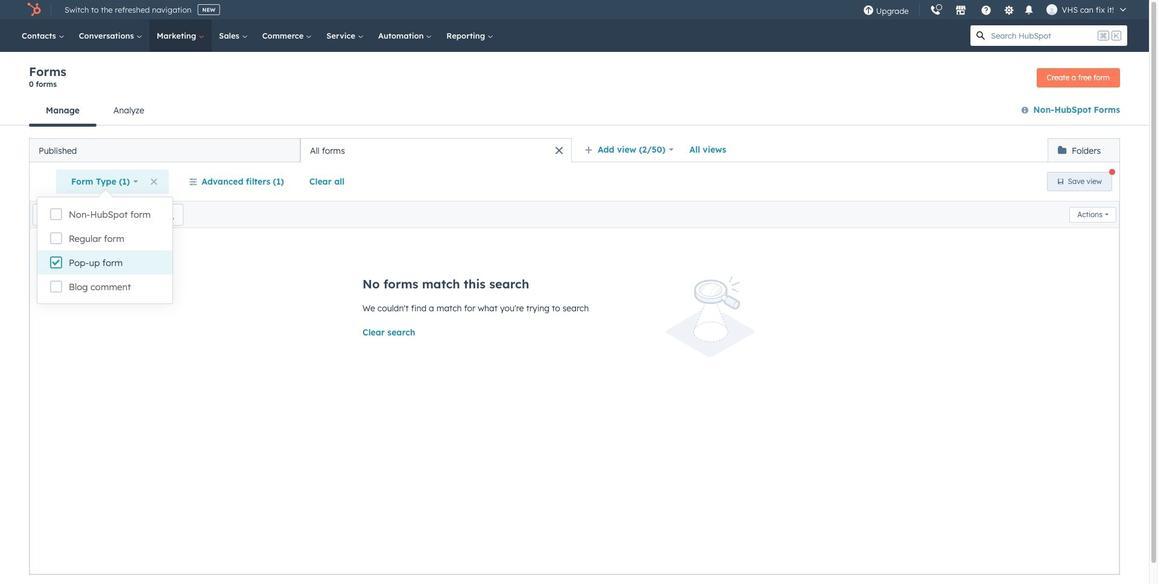 Task type: locate. For each thing, give the bounding box(es) containing it.
menu
[[857, 0, 1135, 20]]

this search retrieved no matches image
[[666, 276, 755, 357]]

marketplaces image
[[956, 5, 966, 16]]

navigation
[[29, 96, 161, 126]]

list box
[[37, 197, 172, 304]]

banner
[[29, 64, 1121, 96]]



Task type: describe. For each thing, give the bounding box(es) containing it.
Search HubSpot search field
[[991, 25, 1096, 46]]

jer mill image
[[1047, 4, 1058, 15]]

Search forms search field
[[33, 204, 183, 225]]



Task type: vqa. For each thing, say whether or not it's contained in the screenshot.
'list box'
yes



